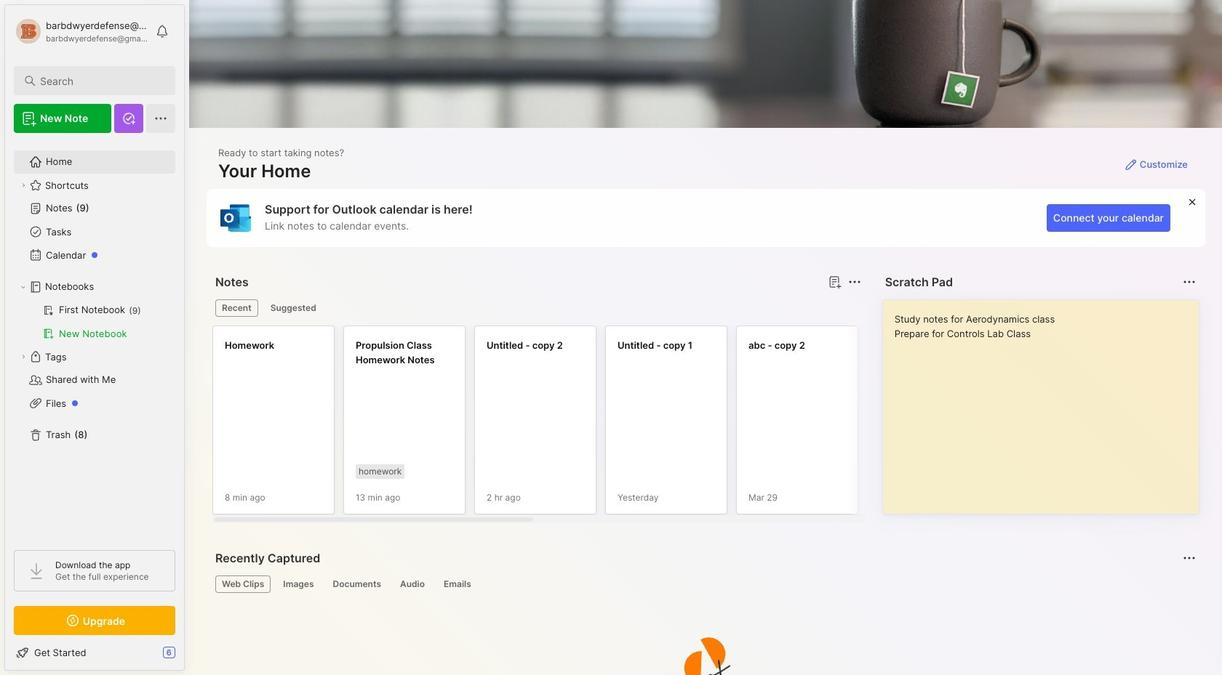 Task type: describe. For each thing, give the bounding box(es) containing it.
Start writing… text field
[[895, 301, 1198, 503]]

Account field
[[14, 17, 148, 46]]

more actions image
[[1181, 274, 1198, 291]]

expand tags image
[[19, 353, 28, 362]]

Search text field
[[40, 74, 162, 88]]

1 vertical spatial more actions image
[[1181, 550, 1198, 568]]

0 vertical spatial more actions image
[[846, 274, 863, 291]]

main element
[[0, 0, 189, 676]]



Task type: vqa. For each thing, say whether or not it's contained in the screenshot.
Click to collapse Icon
no



Task type: locate. For each thing, give the bounding box(es) containing it.
0 vertical spatial tab list
[[215, 300, 859, 317]]

group
[[14, 299, 175, 346]]

1 horizontal spatial more actions image
[[1181, 550, 1198, 568]]

0 horizontal spatial more actions image
[[846, 274, 863, 291]]

tab list
[[215, 300, 859, 317], [215, 576, 1194, 594]]

tree
[[5, 142, 184, 538]]

tree inside main element
[[5, 142, 184, 538]]

More actions field
[[844, 272, 865, 292], [1179, 272, 1200, 292], [1179, 549, 1200, 569]]

row group
[[212, 326, 1222, 524]]

none search field inside main element
[[40, 72, 162, 89]]

group inside tree
[[14, 299, 175, 346]]

more actions image
[[846, 274, 863, 291], [1181, 550, 1198, 568]]

1 vertical spatial tab list
[[215, 576, 1194, 594]]

1 tab list from the top
[[215, 300, 859, 317]]

tab
[[215, 300, 258, 317], [264, 300, 323, 317], [215, 576, 271, 594], [277, 576, 321, 594], [326, 576, 388, 594], [394, 576, 431, 594], [437, 576, 478, 594]]

None search field
[[40, 72, 162, 89]]

expand notebooks image
[[19, 283, 28, 292]]

2 tab list from the top
[[215, 576, 1194, 594]]



